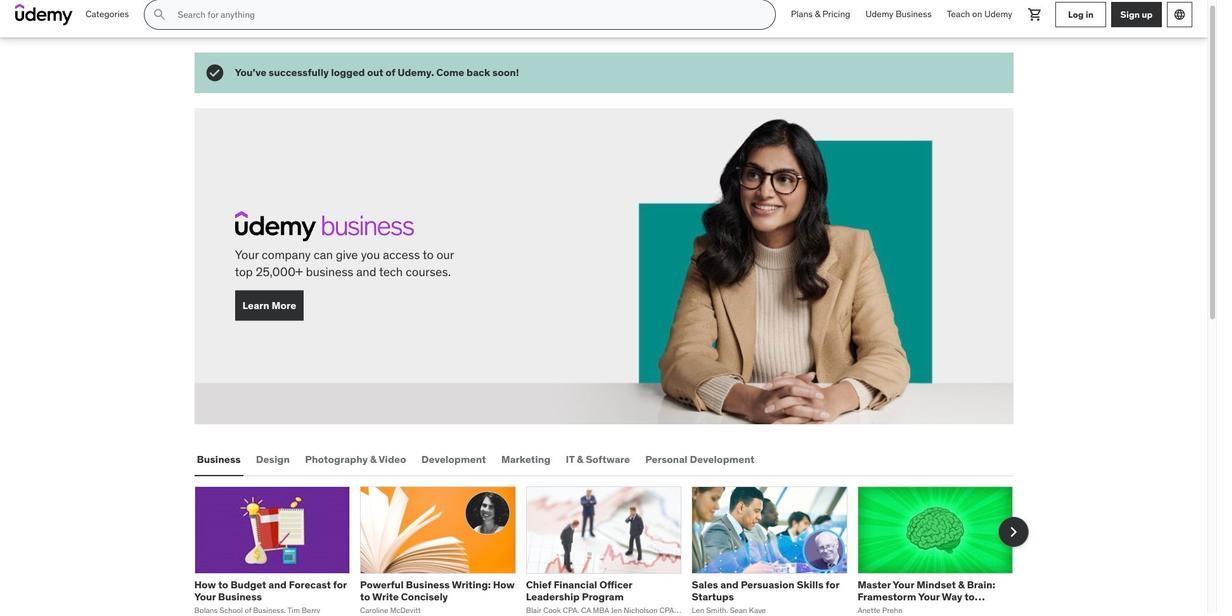 Task type: vqa. For each thing, say whether or not it's contained in the screenshot.
Guarantee
no



Task type: locate. For each thing, give the bounding box(es) containing it.
submit search image
[[152, 7, 168, 22]]

Search for anything text field
[[175, 4, 760, 25]]



Task type: describe. For each thing, give the bounding box(es) containing it.
next image
[[1003, 522, 1023, 542]]

carousel element
[[194, 487, 1029, 614]]

udemy business image
[[235, 212, 414, 242]]

shopping cart with 0 items image
[[1028, 7, 1043, 22]]

udemy image
[[15, 4, 73, 25]]

choose a language image
[[1173, 8, 1186, 21]]



